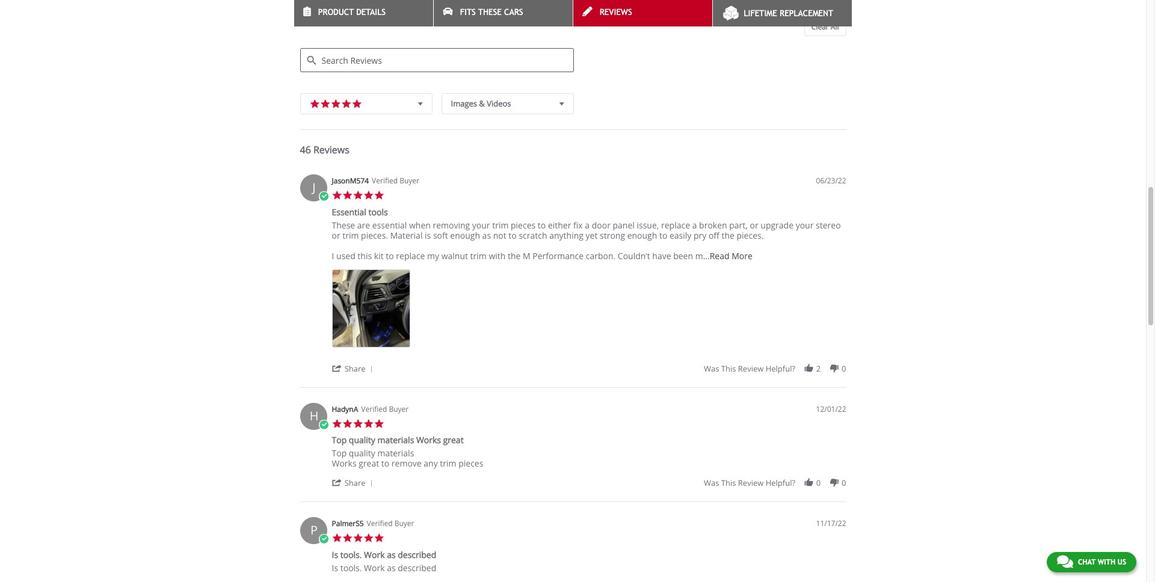 Task type: vqa. For each thing, say whether or not it's contained in the screenshot.
H
yes



Task type: locate. For each thing, give the bounding box(es) containing it.
buyer for h
[[389, 404, 409, 414]]

share image up hadyna
[[332, 363, 342, 374]]

0 horizontal spatial pieces.
[[361, 230, 388, 241]]

1 work from the top
[[364, 549, 385, 561]]

your
[[472, 219, 490, 231], [796, 219, 814, 231]]

works up the any
[[416, 435, 441, 446]]

2 share from the top
[[345, 478, 366, 489]]

with
[[489, 250, 506, 262], [1098, 559, 1116, 567]]

1 horizontal spatial great
[[443, 435, 464, 446]]

1 a from the left
[[585, 219, 590, 231]]

these are essential when removing your trim pieces to either fix a door panel issue, replace a broken part, or upgrade your stereo or trim pieces. material is soft enough as not to scratch anything yet strong enough to easily pry off the pieces.
[[332, 219, 841, 241]]

reviews link
[[573, 0, 712, 26]]

is
[[332, 549, 338, 561], [332, 562, 338, 574]]

jasonm574 verified buyer
[[332, 176, 419, 186]]

1 circle checkmark image from the top
[[319, 420, 329, 430]]

1 vertical spatial review
[[738, 478, 764, 489]]

verified for j
[[372, 176, 398, 186]]

kit
[[374, 250, 384, 262]]

1 vertical spatial share image
[[332, 478, 342, 488]]

top
[[332, 435, 347, 446], [332, 448, 347, 459]]

0 horizontal spatial the
[[508, 250, 521, 262]]

0 vertical spatial seperator image
[[368, 366, 375, 373]]

share up palmers5
[[345, 478, 366, 489]]

1 vertical spatial work
[[364, 562, 385, 574]]

1 is from the top
[[332, 549, 338, 561]]

1 horizontal spatial with
[[1098, 559, 1116, 567]]

helpful?
[[766, 363, 796, 374], [766, 478, 796, 489]]

1 vertical spatial this
[[722, 363, 736, 374]]

1 horizontal spatial these
[[478, 7, 502, 17]]

seperator image up hadyna verified buyer at the bottom left
[[368, 366, 375, 373]]

a right easily
[[693, 219, 697, 231]]

0 vertical spatial share
[[345, 363, 366, 374]]

2 down triangle image from the left
[[557, 98, 567, 110]]

2 seperator image from the top
[[368, 480, 375, 488]]

hadyna verified buyer
[[332, 404, 409, 414]]

enough up couldn't
[[627, 230, 657, 241]]

2 vertical spatial verified buyer heading
[[367, 519, 414, 529]]

cars
[[504, 7, 523, 17]]

1 vertical spatial helpful?
[[766, 478, 796, 489]]

was this review helpful? for j
[[704, 363, 796, 374]]

2 quality from the top
[[349, 448, 375, 459]]

verified buyer heading
[[372, 176, 419, 186], [361, 404, 409, 414], [367, 519, 414, 529]]

m
[[523, 250, 531, 262]]

1 down triangle image from the left
[[415, 98, 426, 110]]

1 share image from the top
[[332, 363, 342, 374]]

helpful? left vote up review by hadyna on  1 dec 2022 icon
[[766, 478, 796, 489]]

1 vertical spatial was this review helpful?
[[704, 478, 796, 489]]

was
[[704, 363, 719, 374], [704, 478, 719, 489]]

2 a from the left
[[693, 219, 697, 231]]

verified buyer heading up is tools. work as described "heading" at left bottom
[[367, 519, 414, 529]]

replace left pry in the top right of the page
[[661, 219, 690, 231]]

0 vertical spatial with
[[489, 250, 506, 262]]

2 vertical spatial this
[[722, 478, 736, 489]]

couldn't
[[618, 250, 650, 262]]

buyer for j
[[400, 176, 419, 186]]

0 vertical spatial the
[[722, 230, 735, 241]]

1 vertical spatial buyer
[[389, 404, 409, 414]]

chat
[[1078, 559, 1096, 567]]

with left us
[[1098, 559, 1116, 567]]

tools.
[[340, 549, 362, 561], [340, 562, 362, 574]]

the right off on the right top of page
[[722, 230, 735, 241]]

circle checkmark image
[[319, 420, 329, 430], [319, 534, 329, 545]]

46
[[300, 143, 311, 157]]

the inside these are essential when removing your trim pieces to either fix a door panel issue, replace a broken part, or upgrade your stereo or trim pieces. material is soft enough as not to scratch anything yet strong enough to easily pry off the pieces.
[[722, 230, 735, 241]]

1 group from the top
[[704, 363, 846, 374]]

0 vertical spatial review
[[738, 363, 764, 374]]

0 vertical spatial these
[[478, 7, 502, 17]]

0 vertical spatial share image
[[332, 363, 342, 374]]

replace down material
[[396, 250, 425, 262]]

fix
[[574, 219, 583, 231]]

0 horizontal spatial with
[[489, 250, 506, 262]]

1 horizontal spatial the
[[722, 230, 735, 241]]

1 vertical spatial verified buyer heading
[[361, 404, 409, 414]]

0 vertical spatial replace
[[661, 219, 690, 231]]

0 vertical spatial group
[[704, 363, 846, 374]]

share
[[345, 363, 366, 374], [345, 478, 366, 489]]

1 seperator image from the top
[[368, 366, 375, 373]]

replacement
[[780, 8, 834, 18]]

was this review helpful?
[[704, 363, 796, 374], [704, 478, 796, 489]]

2 was this review helpful? from the top
[[704, 478, 796, 489]]

1 horizontal spatial pieces.
[[737, 230, 764, 241]]

to inside 'top quality materials works great top quality materials works great to remove any trim pieces'
[[381, 458, 390, 469]]

0 vertical spatial was this review helpful?
[[704, 363, 796, 374]]

reviews inside heading
[[325, 16, 361, 29]]

pieces. up more
[[737, 230, 764, 241]]

2 helpful? from the top
[[766, 478, 796, 489]]

1 enough from the left
[[450, 230, 480, 241]]

buyer up the when
[[400, 176, 419, 186]]

fits these cars link
[[434, 0, 573, 26]]

1 vertical spatial these
[[332, 219, 355, 231]]

0 vertical spatial helpful?
[[766, 363, 796, 374]]

is
[[425, 230, 431, 241]]

verified right hadyna
[[361, 404, 387, 414]]

or up i
[[332, 230, 340, 241]]

your left stereo
[[796, 219, 814, 231]]

are
[[357, 219, 370, 231]]

share image up palmers5
[[332, 478, 342, 488]]

0 vertical spatial work
[[364, 549, 385, 561]]

as
[[482, 230, 491, 241], [387, 549, 396, 561], [387, 562, 396, 574]]

all
[[831, 22, 839, 32]]

1 vertical spatial pieces
[[459, 458, 484, 469]]

share button for j
[[332, 363, 377, 374]]

1 horizontal spatial works
[[416, 435, 441, 446]]

1 horizontal spatial replace
[[661, 219, 690, 231]]

was for j
[[704, 363, 719, 374]]

materials up remove
[[378, 435, 414, 446]]

top quality materials works great heading
[[332, 435, 464, 448]]

images & videos
[[451, 98, 511, 109]]

fits
[[460, 7, 476, 17]]

circle checkmark image for h
[[319, 420, 329, 430]]

0 vertical spatial pieces
[[511, 219, 536, 231]]

pieces. up kit
[[361, 230, 388, 241]]

share button
[[332, 363, 377, 374], [332, 477, 377, 489]]

off
[[709, 230, 720, 241]]

materials left the any
[[378, 448, 414, 459]]

share button up palmers5
[[332, 477, 377, 489]]

0 vertical spatial circle checkmark image
[[319, 420, 329, 430]]

Images & Videos Filter field
[[441, 93, 574, 114]]

down triangle image
[[415, 98, 426, 110], [557, 98, 567, 110]]

great
[[443, 435, 464, 446], [359, 458, 379, 469]]

circle checkmark image right h
[[319, 420, 329, 430]]

2 pieces. from the left
[[737, 230, 764, 241]]

described
[[398, 549, 436, 561], [398, 562, 436, 574]]

share button up hadyna
[[332, 363, 377, 374]]

1 horizontal spatial pieces
[[511, 219, 536, 231]]

buyer up top quality materials works great 'heading'
[[389, 404, 409, 414]]

0 vertical spatial top
[[332, 435, 347, 446]]

verified up tools on the left of page
[[372, 176, 398, 186]]

verified buyer heading up tools on the left of page
[[372, 176, 419, 186]]

1 vertical spatial quality
[[349, 448, 375, 459]]

enough up 'walnut'
[[450, 230, 480, 241]]

1 vertical spatial described
[[398, 562, 436, 574]]

0 horizontal spatial pieces
[[459, 458, 484, 469]]

this for h
[[722, 478, 736, 489]]

the left m
[[508, 250, 521, 262]]

review left vote up review by hadyna on  1 dec 2022 icon
[[738, 478, 764, 489]]

2 share button from the top
[[332, 477, 377, 489]]

was this review helpful? left vote up review by jasonm574 on 23 jun 2022 image
[[704, 363, 796, 374]]

0 horizontal spatial your
[[472, 219, 490, 231]]

any
[[424, 458, 438, 469]]

tools
[[369, 206, 388, 218]]

review left vote up review by jasonm574 on 23 jun 2022 image
[[738, 363, 764, 374]]

1 was from the top
[[704, 363, 719, 374]]

enough
[[450, 230, 480, 241], [627, 230, 657, 241]]

lifetime
[[744, 8, 777, 18]]

1 share button from the top
[[332, 363, 377, 374]]

share up hadyna
[[345, 363, 366, 374]]

2 group from the top
[[704, 478, 846, 489]]

0 horizontal spatial down triangle image
[[415, 98, 426, 110]]

0 for j
[[842, 363, 846, 374]]

0 vertical spatial is
[[332, 549, 338, 561]]

0 vertical spatial verified buyer heading
[[372, 176, 419, 186]]

these down essential
[[332, 219, 355, 231]]

tab panel
[[294, 169, 852, 583]]

2 top from the top
[[332, 448, 347, 459]]

review
[[738, 363, 764, 374], [738, 478, 764, 489]]

pieces right the any
[[459, 458, 484, 469]]

list item
[[332, 269, 410, 348]]

down triangle image inside images & videos field
[[557, 98, 567, 110]]

trim right 'walnut'
[[470, 250, 487, 262]]

1 helpful? from the top
[[766, 363, 796, 374]]

the
[[722, 230, 735, 241], [508, 250, 521, 262]]

star image
[[310, 97, 320, 109], [320, 97, 331, 109], [331, 97, 341, 109], [341, 97, 352, 109], [352, 97, 362, 109], [332, 190, 342, 201], [353, 190, 364, 201], [374, 190, 385, 201], [353, 419, 364, 429], [364, 419, 374, 429], [374, 533, 385, 544]]

verified buyer heading for h
[[361, 404, 409, 414]]

vote up review by jasonm574 on 23 jun 2022 image
[[804, 363, 814, 374]]

yet
[[586, 230, 598, 241]]

these right fits
[[478, 7, 502, 17]]

is tools. work as described heading
[[332, 549, 436, 563]]

0 vertical spatial described
[[398, 549, 436, 561]]

2 tools. from the top
[[340, 562, 362, 574]]

verified buyer heading up top quality materials works great 'heading'
[[361, 404, 409, 414]]

1 horizontal spatial your
[[796, 219, 814, 231]]

to left remove
[[381, 458, 390, 469]]

vote up review by hadyna on  1 dec 2022 image
[[804, 478, 814, 488]]

0 right vote down review by hadyna on  1 dec 2022 image on the right of page
[[842, 478, 846, 489]]

works
[[416, 435, 441, 446], [332, 458, 357, 469]]

carbon.
[[586, 250, 616, 262]]

1 quality from the top
[[349, 435, 375, 446]]

materials
[[378, 435, 414, 446], [378, 448, 414, 459]]

walnut
[[442, 250, 468, 262]]

2 was from the top
[[704, 478, 719, 489]]

1 horizontal spatial a
[[693, 219, 697, 231]]

performance
[[533, 250, 584, 262]]

clear all button
[[805, 18, 846, 36]]

circle checkmark image for p
[[319, 534, 329, 545]]

2 share image from the top
[[332, 478, 342, 488]]

these
[[478, 7, 502, 17], [332, 219, 355, 231]]

1 review from the top
[[738, 363, 764, 374]]

with down not
[[489, 250, 506, 262]]

pieces
[[511, 219, 536, 231], [459, 458, 484, 469]]

1 share from the top
[[345, 363, 366, 374]]

0 vertical spatial works
[[416, 435, 441, 446]]

buyer up is tools. work as described "heading" at left bottom
[[395, 519, 414, 529]]

material
[[390, 230, 423, 241]]

star image
[[342, 190, 353, 201], [364, 190, 374, 201], [332, 419, 342, 429], [342, 419, 353, 429], [374, 419, 385, 429], [332, 533, 342, 544], [342, 533, 353, 544], [353, 533, 364, 544], [364, 533, 374, 544]]

anything
[[550, 230, 584, 241]]

comments image
[[1057, 555, 1074, 569]]

group
[[704, 363, 846, 374], [704, 478, 846, 489]]

1 vertical spatial verified
[[361, 404, 387, 414]]

1 vertical spatial replace
[[396, 250, 425, 262]]

1 vertical spatial circle checkmark image
[[319, 534, 329, 545]]

0 vertical spatial as
[[482, 230, 491, 241]]

reviews for filter reviews
[[325, 16, 361, 29]]

review for j
[[738, 363, 764, 374]]

or
[[750, 219, 759, 231], [332, 230, 340, 241]]

was for h
[[704, 478, 719, 489]]

1 tools. from the top
[[340, 549, 362, 561]]

2 materials from the top
[[378, 448, 414, 459]]

0 horizontal spatial enough
[[450, 230, 480, 241]]

helpful? left vote up review by jasonm574 on 23 jun 2022 image
[[766, 363, 796, 374]]

replace
[[661, 219, 690, 231], [396, 250, 425, 262]]

0 vertical spatial quality
[[349, 435, 375, 446]]

seperator image up palmers5 verified buyer
[[368, 480, 375, 488]]

0 vertical spatial buyer
[[400, 176, 419, 186]]

0 vertical spatial verified
[[372, 176, 398, 186]]

pieces.
[[361, 230, 388, 241], [737, 230, 764, 241]]

to right kit
[[386, 250, 394, 262]]

was this review helpful? left vote up review by hadyna on  1 dec 2022 icon
[[704, 478, 796, 489]]

1 vertical spatial group
[[704, 478, 846, 489]]

1 vertical spatial is
[[332, 562, 338, 574]]

remove
[[392, 458, 422, 469]]

helpful? for j
[[766, 363, 796, 374]]

trim right the any
[[440, 458, 457, 469]]

1 vertical spatial seperator image
[[368, 480, 375, 488]]

1 vertical spatial tools.
[[340, 562, 362, 574]]

0 right 'vote down review by jasonm574 on 23 jun 2022' icon
[[842, 363, 846, 374]]

your left not
[[472, 219, 490, 231]]

tab panel containing j
[[294, 169, 852, 583]]

1 horizontal spatial enough
[[627, 230, 657, 241]]

verified right palmers5
[[367, 519, 393, 529]]

1 was this review helpful? from the top
[[704, 363, 796, 374]]

jasonm574
[[332, 176, 369, 186]]

1 vertical spatial works
[[332, 458, 357, 469]]

1 vertical spatial top
[[332, 448, 347, 459]]

these inside these are essential when removing your trim pieces to either fix a door panel issue, replace a broken part, or upgrade your stereo or trim pieces. material is soft enough as not to scratch anything yet strong enough to easily pry off the pieces.
[[332, 219, 355, 231]]

...read
[[703, 250, 730, 262]]

2 circle checkmark image from the top
[[319, 534, 329, 545]]

seperator image for h
[[368, 480, 375, 488]]

11/17/22
[[816, 519, 846, 529]]

as inside these are essential when removing your trim pieces to either fix a door panel issue, replace a broken part, or upgrade your stereo or trim pieces. material is soft enough as not to scratch anything yet strong enough to easily pry off the pieces.
[[482, 230, 491, 241]]

reviews
[[600, 7, 632, 17], [325, 16, 361, 29], [314, 143, 350, 157]]

a
[[585, 219, 590, 231], [693, 219, 697, 231]]

verified for h
[[361, 404, 387, 414]]

0 vertical spatial share button
[[332, 363, 377, 374]]

circle checkmark image right p
[[319, 534, 329, 545]]

m
[[696, 250, 703, 262]]

2 vertical spatial as
[[387, 562, 396, 574]]

2
[[817, 363, 821, 374]]

a right fix
[[585, 219, 590, 231]]

1 vertical spatial share
[[345, 478, 366, 489]]

1 horizontal spatial down triangle image
[[557, 98, 567, 110]]

buyer
[[400, 176, 419, 186], [389, 404, 409, 414], [395, 519, 414, 529]]

verified
[[372, 176, 398, 186], [361, 404, 387, 414], [367, 519, 393, 529]]

0 vertical spatial tools.
[[340, 549, 362, 561]]

share image
[[332, 363, 342, 374], [332, 478, 342, 488]]

2 vertical spatial buyer
[[395, 519, 414, 529]]

2 review from the top
[[738, 478, 764, 489]]

1 vertical spatial with
[[1098, 559, 1116, 567]]

or right part,
[[750, 219, 759, 231]]

works down hadyna
[[332, 458, 357, 469]]

0 horizontal spatial a
[[585, 219, 590, 231]]

chat with us
[[1078, 559, 1127, 567]]

0 horizontal spatial great
[[359, 458, 379, 469]]

0 vertical spatial materials
[[378, 435, 414, 446]]

1 vertical spatial share button
[[332, 477, 377, 489]]

1 vertical spatial was
[[704, 478, 719, 489]]

0 vertical spatial was
[[704, 363, 719, 374]]

0 horizontal spatial replace
[[396, 250, 425, 262]]

2 vertical spatial verified
[[367, 519, 393, 529]]

pieces right not
[[511, 219, 536, 231]]

down triangle image inside rating filter field
[[415, 98, 426, 110]]

1 vertical spatial materials
[[378, 448, 414, 459]]

work
[[364, 549, 385, 561], [364, 562, 385, 574]]

details
[[356, 7, 386, 17]]

0 horizontal spatial works
[[332, 458, 357, 469]]

to
[[538, 219, 546, 231], [509, 230, 517, 241], [660, 230, 668, 241], [386, 250, 394, 262], [381, 458, 390, 469]]

seperator image
[[368, 366, 375, 373], [368, 480, 375, 488]]

2 is from the top
[[332, 562, 338, 574]]

review for h
[[738, 478, 764, 489]]

0 horizontal spatial these
[[332, 219, 355, 231]]

reviews for 46 reviews
[[314, 143, 350, 157]]



Task type: describe. For each thing, give the bounding box(es) containing it.
clear all
[[812, 22, 839, 32]]

when
[[409, 219, 431, 231]]

pieces inside 'top quality materials works great top quality materials works great to remove any trim pieces'
[[459, 458, 484, 469]]

j
[[313, 179, 316, 196]]

share for j
[[345, 363, 366, 374]]

chat with us link
[[1047, 552, 1137, 573]]

review date 12/01/22 element
[[816, 404, 846, 414]]

to right not
[[509, 230, 517, 241]]

trim left scratch
[[492, 219, 509, 231]]

2 described from the top
[[398, 562, 436, 574]]

pieces inside these are essential when removing your trim pieces to either fix a door panel issue, replace a broken part, or upgrade your stereo or trim pieces. material is soft enough as not to scratch anything yet strong enough to easily pry off the pieces.
[[511, 219, 536, 231]]

magnifying glass image
[[307, 56, 316, 65]]

palmers5
[[332, 519, 364, 529]]

06/23/22
[[816, 176, 846, 186]]

verified for p
[[367, 519, 393, 529]]

&
[[479, 98, 485, 109]]

vote down review by jasonm574 on 23 jun 2022 image
[[829, 363, 840, 374]]

images
[[451, 98, 477, 109]]

12/01/22
[[816, 404, 846, 414]]

1 pieces. from the left
[[361, 230, 388, 241]]

review date 11/17/22 element
[[816, 519, 846, 529]]

2 enough from the left
[[627, 230, 657, 241]]

essential
[[332, 206, 366, 218]]

issue,
[[637, 219, 659, 231]]

group for j
[[704, 363, 846, 374]]

door
[[592, 219, 611, 231]]

us
[[1118, 559, 1127, 567]]

essential tools
[[332, 206, 388, 218]]

1 horizontal spatial or
[[750, 219, 759, 231]]

helpful? for h
[[766, 478, 796, 489]]

2 work from the top
[[364, 562, 385, 574]]

more
[[732, 250, 753, 262]]

1 materials from the top
[[378, 435, 414, 446]]

1 described from the top
[[398, 549, 436, 561]]

clear
[[812, 22, 829, 32]]

share button for h
[[332, 477, 377, 489]]

product
[[318, 7, 354, 17]]

1 vertical spatial the
[[508, 250, 521, 262]]

scratch
[[519, 230, 547, 241]]

been
[[674, 250, 693, 262]]

46 reviews
[[300, 143, 350, 157]]

is tools. work as described is tools. work as described
[[332, 549, 436, 574]]

pry
[[694, 230, 707, 241]]

i
[[332, 250, 334, 262]]

stereo
[[816, 219, 841, 231]]

share image for h
[[332, 478, 342, 488]]

product details link
[[294, 0, 433, 26]]

to left 'either'
[[538, 219, 546, 231]]

removing
[[433, 219, 470, 231]]

broken
[[699, 219, 727, 231]]

filter reviews heading
[[300, 16, 846, 39]]

1 vertical spatial as
[[387, 549, 396, 561]]

1 your from the left
[[472, 219, 490, 231]]

2 your from the left
[[796, 219, 814, 231]]

panel
[[613, 219, 635, 231]]

0 right vote up review by hadyna on  1 dec 2022 icon
[[817, 478, 821, 489]]

lifetime replacement
[[744, 8, 834, 18]]

to left easily
[[660, 230, 668, 241]]

0 horizontal spatial or
[[332, 230, 340, 241]]

my
[[427, 250, 439, 262]]

0 for h
[[842, 478, 846, 489]]

hadyna
[[332, 404, 358, 414]]

not
[[493, 230, 507, 241]]

used
[[336, 250, 356, 262]]

fits these cars
[[460, 7, 523, 17]]

top quality materials works great top quality materials works great to remove any trim pieces
[[332, 435, 484, 469]]

replace inside these are essential when removing your trim pieces to either fix a door panel issue, replace a broken part, or upgrade your stereo or trim pieces. material is soft enough as not to scratch anything yet strong enough to easily pry off the pieces.
[[661, 219, 690, 231]]

Rating Filter field
[[300, 93, 432, 114]]

was this review helpful? for h
[[704, 478, 796, 489]]

have
[[653, 250, 671, 262]]

upgrade
[[761, 219, 794, 231]]

vote down review by hadyna on  1 dec 2022 image
[[829, 478, 840, 488]]

trim up used
[[343, 230, 359, 241]]

share image for j
[[332, 363, 342, 374]]

p
[[311, 522, 318, 539]]

h
[[310, 408, 319, 424]]

buyer for p
[[395, 519, 414, 529]]

strong
[[600, 230, 625, 241]]

soft
[[433, 230, 448, 241]]

...read more button
[[703, 250, 753, 262]]

trim inside 'top quality materials works great top quality materials works great to remove any trim pieces'
[[440, 458, 457, 469]]

filter
[[300, 16, 323, 29]]

palmers5 verified buyer
[[332, 519, 414, 529]]

either
[[548, 219, 571, 231]]

share for h
[[345, 478, 366, 489]]

essential tools heading
[[332, 206, 388, 220]]

0 vertical spatial this
[[358, 250, 372, 262]]

essential
[[372, 219, 407, 231]]

part,
[[730, 219, 748, 231]]

videos
[[487, 98, 511, 109]]

0 vertical spatial great
[[443, 435, 464, 446]]

i used this kit to replace my walnut trim with the m performance carbon. couldn't have been m ...read more
[[332, 250, 753, 262]]

review date 06/23/22 element
[[816, 176, 846, 186]]

easily
[[670, 230, 692, 241]]

this for j
[[722, 363, 736, 374]]

1 top from the top
[[332, 435, 347, 446]]

image of review by jasonm574 on 23 jun 2022 number 1 image
[[332, 269, 410, 348]]

1 vertical spatial great
[[359, 458, 379, 469]]

verified buyer heading for p
[[367, 519, 414, 529]]

filter reviews
[[300, 16, 361, 29]]

verified buyer heading for j
[[372, 176, 419, 186]]

group for h
[[704, 478, 846, 489]]

circle checkmark image
[[319, 191, 329, 202]]

lifetime replacement link
[[713, 0, 852, 26]]

Search Reviews search field
[[300, 48, 574, 72]]

seperator image for j
[[368, 366, 375, 373]]

product details
[[318, 7, 386, 17]]



